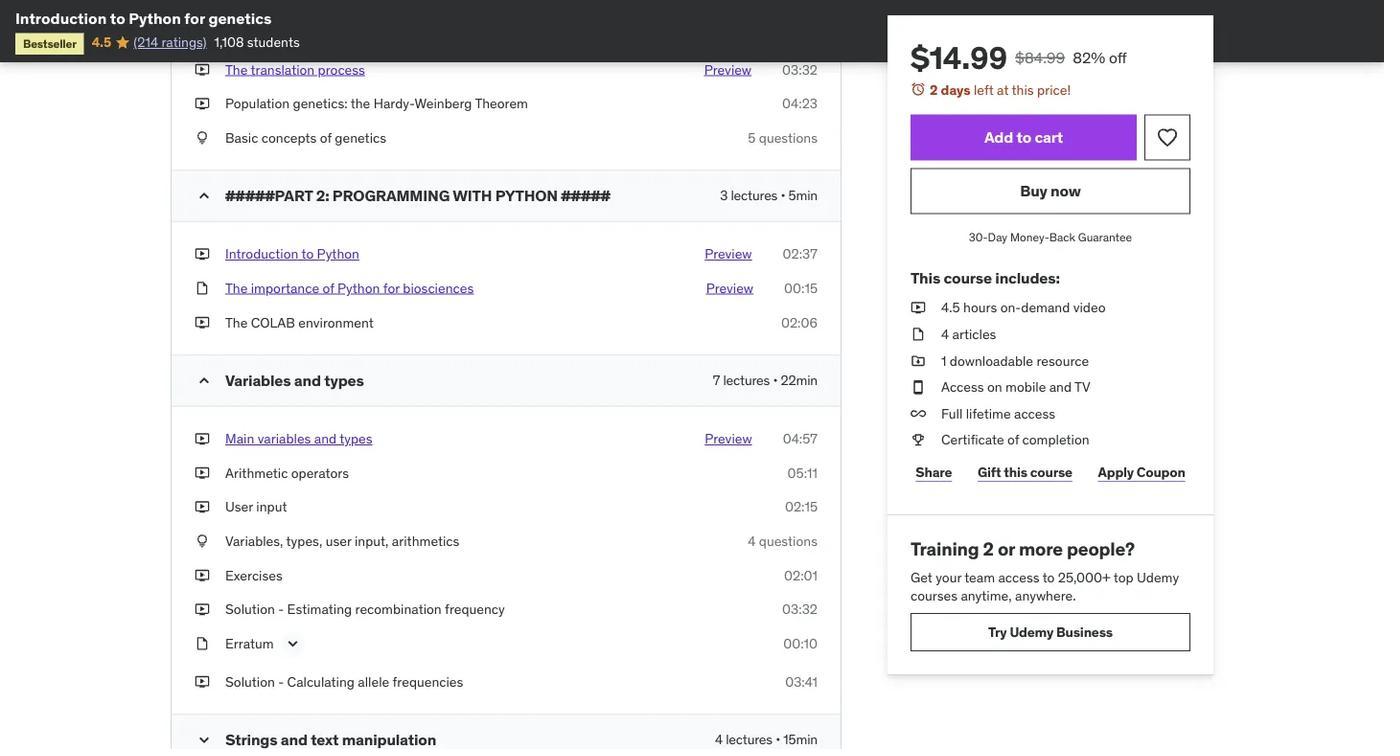 Task type: locate. For each thing, give the bounding box(es) containing it.
population genetics: the hardy-weinberg theorem
[[225, 95, 528, 112]]

preview for 04:57
[[705, 430, 752, 448]]

preview down 3
[[705, 246, 752, 263]]

preview up 5
[[705, 61, 752, 78]]

1 vertical spatial types
[[340, 430, 373, 448]]

lectures left 15min
[[726, 732, 773, 749]]

biosciences
[[403, 280, 474, 297]]

04:57
[[783, 430, 818, 448]]

4 for 4 questions
[[748, 533, 756, 550]]

process for the transcription process
[[330, 27, 378, 44]]

1 vertical spatial of
[[323, 280, 334, 297]]

1 horizontal spatial introduction
[[225, 246, 299, 263]]

articles
[[953, 326, 997, 343]]

population
[[225, 95, 290, 112]]

try udemy business link
[[911, 614, 1191, 652]]

types
[[324, 371, 364, 390], [340, 430, 373, 448]]

$14.99 $84.99 82% off
[[911, 38, 1128, 77]]

$84.99
[[1016, 47, 1066, 67]]

2 horizontal spatial 4
[[942, 326, 950, 343]]

1 vertical spatial 2
[[984, 538, 994, 561]]

training
[[911, 538, 980, 561]]

python inside button
[[317, 246, 360, 263]]

2 small image from the top
[[195, 372, 214, 391]]

05:11
[[788, 465, 818, 482]]

allele
[[358, 674, 390, 691]]

15min
[[784, 732, 818, 749]]

of down full lifetime access
[[1008, 432, 1020, 449]]

introduction for introduction to python for genetics
[[15, 8, 107, 28]]

this course includes:
[[911, 268, 1060, 288]]

lectures right 7
[[723, 372, 770, 389]]

the translation process button
[[225, 60, 365, 79]]

for left the biosciences
[[383, 280, 400, 297]]

python up environment
[[338, 280, 380, 297]]

solution up erratum
[[225, 601, 275, 618]]

udemy right top
[[1137, 569, 1180, 586]]

people?
[[1067, 538, 1135, 561]]

solution - estimating recombination frequency
[[225, 601, 505, 618]]

types up operators
[[340, 430, 373, 448]]

python for introduction to  python
[[317, 246, 360, 263]]

0 vertical spatial process
[[330, 27, 378, 44]]

variables, types, user input, arithmetics
[[225, 533, 460, 550]]

0 vertical spatial small image
[[195, 187, 214, 206]]

1 vertical spatial access
[[999, 569, 1040, 586]]

1 solution from the top
[[225, 601, 275, 618]]

training 2 or more people? get your team access to 25,000+ top udemy courses anytime, anywhere.
[[911, 538, 1180, 605]]

alarm image
[[911, 82, 926, 97]]

small image left variables
[[195, 372, 214, 391]]

genetics down the
[[335, 129, 386, 146]]

• left 15min
[[776, 732, 781, 749]]

0 vertical spatial questions
[[759, 129, 818, 146]]

03:41
[[786, 674, 818, 691]]

xsmall image
[[195, 26, 210, 45], [195, 129, 210, 147], [195, 245, 210, 264], [911, 299, 926, 318], [911, 325, 926, 344], [911, 352, 926, 371], [911, 431, 926, 450], [195, 464, 210, 483], [195, 635, 210, 654], [195, 673, 210, 692]]

0 horizontal spatial 4.5
[[92, 33, 111, 51]]

access
[[1015, 405, 1056, 422], [999, 569, 1040, 586]]

1 questions from the top
[[759, 129, 818, 146]]

2 the from the top
[[225, 61, 248, 78]]

small image left the #####part
[[195, 187, 214, 206]]

• for variables and types
[[773, 372, 778, 389]]

introduction up importance
[[225, 246, 299, 263]]

1 vertical spatial small image
[[195, 372, 214, 391]]

0 vertical spatial lectures
[[731, 187, 778, 204]]

of
[[320, 129, 332, 146], [323, 280, 334, 297], [1008, 432, 1020, 449]]

2 solution from the top
[[225, 674, 275, 691]]

programming
[[333, 186, 450, 205]]

to inside introduction to  python button
[[302, 246, 314, 263]]

4.5 left (214
[[92, 33, 111, 51]]

user
[[225, 499, 253, 516]]

for
[[184, 8, 205, 28], [383, 280, 400, 297]]

0 vertical spatial •
[[781, 187, 786, 204]]

0 vertical spatial introduction
[[15, 8, 107, 28]]

estimating
[[287, 601, 352, 618]]

to inside training 2 or more people? get your team access to 25,000+ top udemy courses anytime, anywhere.
[[1043, 569, 1055, 586]]

03:32 up 00:10
[[783, 601, 818, 618]]

access down or
[[999, 569, 1040, 586]]

0 vertical spatial solution
[[225, 601, 275, 618]]

includes:
[[996, 268, 1060, 288]]

this
[[911, 268, 941, 288]]

course up hours
[[944, 268, 992, 288]]

1 vertical spatial python
[[317, 246, 360, 263]]

the left transcription
[[225, 27, 248, 44]]

0 vertical spatial course
[[944, 268, 992, 288]]

00:10
[[784, 635, 818, 653]]

2 days left at this price!
[[930, 81, 1071, 98]]

preview down 7
[[705, 430, 752, 448]]

0 horizontal spatial course
[[944, 268, 992, 288]]

0 horizontal spatial udemy
[[1010, 624, 1054, 641]]

preview for 03:32
[[705, 61, 752, 78]]

add to cart button
[[911, 115, 1137, 161]]

0 horizontal spatial introduction
[[15, 8, 107, 28]]

1 vertical spatial this
[[1004, 464, 1028, 481]]

basic
[[225, 129, 258, 146]]

process up the
[[318, 61, 365, 78]]

get
[[911, 569, 933, 586]]

4 the from the top
[[225, 314, 248, 331]]

and inside button
[[314, 430, 337, 448]]

0 vertical spatial for
[[184, 8, 205, 28]]

hours
[[964, 299, 998, 317]]

questions down 04:23
[[759, 129, 818, 146]]

- down show lecture description icon
[[278, 674, 284, 691]]

1 vertical spatial course
[[1031, 464, 1073, 481]]

1 horizontal spatial 2
[[984, 538, 994, 561]]

price!
[[1038, 81, 1071, 98]]

gift
[[978, 464, 1002, 481]]

0 vertical spatial -
[[278, 601, 284, 618]]

0 vertical spatial of
[[320, 129, 332, 146]]

questions for 4 questions
[[759, 533, 818, 550]]

exercises
[[225, 567, 283, 584]]

buy now
[[1021, 181, 1081, 201]]

lectures
[[731, 187, 778, 204], [723, 372, 770, 389], [726, 732, 773, 749]]

1 - from the top
[[278, 601, 284, 618]]

this right gift
[[1004, 464, 1028, 481]]

of down genetics:
[[320, 129, 332, 146]]

1 vertical spatial udemy
[[1010, 624, 1054, 641]]

• left 22min
[[773, 372, 778, 389]]

0 vertical spatial udemy
[[1137, 569, 1180, 586]]

for up 'ratings)'
[[184, 8, 205, 28]]

now
[[1051, 181, 1081, 201]]

1 the from the top
[[225, 27, 248, 44]]

input,
[[355, 533, 389, 550]]

certificate of completion
[[942, 432, 1090, 449]]

of inside button
[[323, 280, 334, 297]]

genetics
[[208, 8, 272, 28], [335, 129, 386, 146]]

the
[[225, 27, 248, 44], [225, 61, 248, 78], [225, 280, 248, 297], [225, 314, 248, 331]]

the for the translation process
[[225, 61, 248, 78]]

the importance of python for biosciences button
[[225, 279, 474, 298]]

0 vertical spatial this
[[1012, 81, 1034, 98]]

lectures right 3
[[731, 187, 778, 204]]

variables and types
[[225, 371, 364, 390]]

0 horizontal spatial for
[[184, 8, 205, 28]]

to
[[110, 8, 125, 28], [1017, 128, 1032, 147], [302, 246, 314, 263], [1043, 569, 1055, 586]]

full
[[942, 405, 963, 422]]

1 vertical spatial •
[[773, 372, 778, 389]]

introduction inside button
[[225, 246, 299, 263]]

the for the transcription process
[[225, 27, 248, 44]]

the inside button
[[225, 280, 248, 297]]

1 horizontal spatial for
[[383, 280, 400, 297]]

and
[[294, 371, 321, 390], [1050, 379, 1072, 396], [314, 430, 337, 448]]

2 left or
[[984, 538, 994, 561]]

to for introduction to  python
[[302, 246, 314, 263]]

python up the importance of python for biosciences
[[317, 246, 360, 263]]

4 for 4 articles
[[942, 326, 950, 343]]

video
[[1074, 299, 1106, 317]]

1 horizontal spatial 4.5
[[942, 299, 961, 317]]

0 vertical spatial 4
[[942, 326, 950, 343]]

the left colab
[[225, 314, 248, 331]]

1 vertical spatial questions
[[759, 533, 818, 550]]

0 vertical spatial access
[[1015, 405, 1056, 422]]

calculating
[[287, 674, 355, 691]]

python
[[129, 8, 181, 28], [317, 246, 360, 263], [338, 280, 380, 297]]

1 vertical spatial 4
[[748, 533, 756, 550]]

1 vertical spatial process
[[318, 61, 365, 78]]

course down completion
[[1031, 464, 1073, 481]]

- for estimating
[[278, 601, 284, 618]]

process for the translation process
[[318, 61, 365, 78]]

on
[[988, 379, 1003, 396]]

03:32 up 04:23
[[783, 61, 818, 78]]

this right at
[[1012, 81, 1034, 98]]

the for the colab environment
[[225, 314, 248, 331]]

introduction up bestseller
[[15, 8, 107, 28]]

python up (214
[[129, 8, 181, 28]]

cart
[[1035, 128, 1064, 147]]

2 - from the top
[[278, 674, 284, 691]]

mobile
[[1006, 379, 1047, 396]]

1 horizontal spatial course
[[1031, 464, 1073, 481]]

udemy right try at the right
[[1010, 624, 1054, 641]]

concepts
[[262, 129, 317, 146]]

1 vertical spatial 03:32
[[783, 601, 818, 618]]

questions up '02:01'
[[759, 533, 818, 550]]

show lecture description image
[[284, 635, 303, 654]]

genetics up 1,108
[[208, 8, 272, 28]]

on-
[[1001, 299, 1022, 317]]

of up environment
[[323, 280, 334, 297]]

2 questions from the top
[[759, 533, 818, 550]]

the left importance
[[225, 280, 248, 297]]

preview left "00:15"
[[706, 280, 754, 297]]

access down mobile
[[1015, 405, 1056, 422]]

0 vertical spatial 4.5
[[92, 33, 111, 51]]

preview
[[705, 61, 752, 78], [705, 246, 752, 263], [706, 280, 754, 297], [705, 430, 752, 448]]

input
[[256, 499, 287, 516]]

1 small image from the top
[[195, 187, 214, 206]]

solution - calculating allele frequencies
[[225, 674, 464, 691]]

1 vertical spatial 4.5
[[942, 299, 961, 317]]

to inside add to cart button
[[1017, 128, 1032, 147]]

1 horizontal spatial 4
[[748, 533, 756, 550]]

xsmall image down "this" at top
[[911, 299, 926, 318]]

the inside button
[[225, 61, 248, 78]]

1 vertical spatial -
[[278, 674, 284, 691]]

1 horizontal spatial genetics
[[335, 129, 386, 146]]

1 horizontal spatial udemy
[[1137, 569, 1180, 586]]

1 vertical spatial for
[[383, 280, 400, 297]]

process inside button
[[318, 61, 365, 78]]

0 horizontal spatial genetics
[[208, 8, 272, 28]]

• left the 5min
[[781, 187, 786, 204]]

2 vertical spatial 4
[[715, 732, 723, 749]]

3 the from the top
[[225, 280, 248, 297]]

introduction to  python button
[[225, 245, 360, 264]]

4 articles
[[942, 326, 997, 343]]

2 right the alarm image
[[930, 81, 938, 98]]

2 vertical spatial python
[[338, 280, 380, 297]]

4.5 left hours
[[942, 299, 961, 317]]

theorem
[[475, 95, 528, 112]]

solution down erratum
[[225, 674, 275, 691]]

types down environment
[[324, 371, 364, 390]]

to for introduction to python for genetics
[[110, 8, 125, 28]]

day
[[988, 230, 1008, 245]]

1 vertical spatial lectures
[[723, 372, 770, 389]]

small image
[[195, 187, 214, 206], [195, 372, 214, 391]]

this
[[1012, 81, 1034, 98], [1004, 464, 1028, 481]]

xsmall image left arithmetic
[[195, 464, 210, 483]]

0 vertical spatial genetics
[[208, 8, 272, 28]]

1 vertical spatial genetics
[[335, 129, 386, 146]]

1 vertical spatial introduction
[[225, 246, 299, 263]]

the down 1,108
[[225, 61, 248, 78]]

and up operators
[[314, 430, 337, 448]]

0 horizontal spatial 2
[[930, 81, 938, 98]]

xsmall image up small icon
[[195, 673, 210, 692]]

0 horizontal spatial 4
[[715, 732, 723, 749]]

xsmall image
[[195, 60, 210, 79], [195, 94, 210, 113], [195, 279, 210, 298], [195, 313, 210, 332], [911, 378, 926, 397], [911, 405, 926, 423], [195, 430, 210, 449], [195, 498, 210, 517], [195, 532, 210, 551], [195, 567, 210, 585], [195, 601, 210, 619]]

1 vertical spatial solution
[[225, 674, 275, 691]]

0 vertical spatial 03:32
[[783, 61, 818, 78]]

0 vertical spatial python
[[129, 8, 181, 28]]

the colab environment
[[225, 314, 374, 331]]

hardy-
[[374, 95, 415, 112]]

bestseller
[[23, 36, 76, 51]]

students
[[247, 33, 300, 51]]

apply coupon button
[[1093, 454, 1191, 492]]

your
[[936, 569, 962, 586]]

variables,
[[225, 533, 283, 550]]

questions
[[759, 129, 818, 146], [759, 533, 818, 550]]

- up show lecture description icon
[[278, 601, 284, 618]]

process right transcription
[[330, 27, 378, 44]]



Task type: vqa. For each thing, say whether or not it's contained in the screenshot.
xsmall image
yes



Task type: describe. For each thing, give the bounding box(es) containing it.
python inside button
[[338, 280, 380, 297]]

certificate
[[942, 432, 1005, 449]]

22min
[[781, 372, 818, 389]]

- for calculating
[[278, 674, 284, 691]]

7
[[713, 372, 720, 389]]

resource
[[1037, 352, 1090, 369]]

money-
[[1011, 230, 1050, 245]]

#####
[[561, 186, 611, 205]]

introduction to  python
[[225, 246, 360, 263]]

1,108
[[214, 33, 244, 51]]

arithmetic
[[225, 465, 288, 482]]

the for the importance of python for biosciences
[[225, 280, 248, 297]]

and right variables
[[294, 371, 321, 390]]

xsmall image left introduction to  python button
[[195, 245, 210, 264]]

3 lectures • 5min
[[720, 187, 818, 204]]

• for #####part 2: programming with python #####
[[781, 187, 786, 204]]

or
[[998, 538, 1015, 561]]

at
[[997, 81, 1009, 98]]

importance
[[251, 280, 319, 297]]

xsmall image up share
[[911, 431, 926, 450]]

introduction to python for genetics
[[15, 8, 272, 28]]

frequency
[[445, 601, 505, 618]]

user input
[[225, 499, 287, 516]]

to for add to cart
[[1017, 128, 1032, 147]]

0 vertical spatial types
[[324, 371, 364, 390]]

0 vertical spatial 2
[[930, 81, 938, 98]]

demand
[[1022, 299, 1071, 317]]

full lifetime access
[[942, 405, 1056, 422]]

erratum
[[225, 635, 274, 653]]

lectures for #####part 2: programming with python #####
[[731, 187, 778, 204]]

the importance of python for biosciences
[[225, 280, 474, 297]]

2 03:32 from the top
[[783, 601, 818, 618]]

2 vertical spatial of
[[1008, 432, 1020, 449]]

team
[[965, 569, 995, 586]]

for inside button
[[383, 280, 400, 297]]

variables
[[225, 371, 291, 390]]

completion
[[1023, 432, 1090, 449]]

xsmall image left 4 articles on the top right
[[911, 325, 926, 344]]

try
[[989, 624, 1007, 641]]

share button
[[911, 454, 958, 492]]

4.5 for 4.5
[[92, 33, 111, 51]]

small image for variables and types
[[195, 372, 214, 391]]

of for concepts
[[320, 129, 332, 146]]

add
[[985, 128, 1014, 147]]

2:
[[316, 186, 329, 205]]

share
[[916, 464, 953, 481]]

preview for 00:15
[[706, 280, 754, 297]]

buy now button
[[911, 168, 1191, 214]]

xsmall image left erratum
[[195, 635, 210, 654]]

transcription
[[251, 27, 327, 44]]

top
[[1114, 569, 1134, 586]]

left
[[974, 81, 994, 98]]

02:37
[[783, 246, 818, 263]]

1 03:32 from the top
[[783, 61, 818, 78]]

4.5 hours on-demand video
[[942, 299, 1106, 317]]

try udemy business
[[989, 624, 1113, 641]]

wishlist image
[[1157, 126, 1180, 149]]

the transcription process
[[225, 27, 378, 44]]

genetics:
[[293, 95, 348, 112]]

#####part
[[225, 186, 313, 205]]

3
[[720, 187, 728, 204]]

30-
[[969, 230, 988, 245]]

arithmetic operators
[[225, 465, 349, 482]]

solution for solution - calculating allele frequencies
[[225, 674, 275, 691]]

arithmetics
[[392, 533, 460, 550]]

udemy inside training 2 or more people? get your team access to 25,000+ top udemy courses anytime, anywhere.
[[1137, 569, 1180, 586]]

python
[[495, 186, 558, 205]]

main
[[225, 430, 254, 448]]

access inside training 2 or more people? get your team access to 25,000+ top udemy courses anytime, anywhere.
[[999, 569, 1040, 586]]

7 lectures • 22min
[[713, 372, 818, 389]]

solution for solution - estimating recombination frequency
[[225, 601, 275, 618]]

2 vertical spatial •
[[776, 732, 781, 749]]

preview for 02:37
[[705, 246, 752, 263]]

buy
[[1021, 181, 1048, 201]]

5 questions
[[748, 129, 818, 146]]

of for importance
[[323, 280, 334, 297]]

downloadable
[[950, 352, 1034, 369]]

2 inside training 2 or more people? get your team access to 25,000+ top udemy courses anytime, anywhere.
[[984, 538, 994, 561]]

translation
[[251, 61, 315, 78]]

the
[[351, 95, 370, 112]]

lifetime
[[966, 405, 1011, 422]]

anytime,
[[961, 588, 1012, 605]]

main variables and types
[[225, 430, 373, 448]]

xsmall image left 1
[[911, 352, 926, 371]]

gift this course link
[[973, 454, 1078, 492]]

2 vertical spatial lectures
[[726, 732, 773, 749]]

user
[[326, 533, 352, 550]]

main variables and types button
[[225, 430, 373, 449]]

frequencies
[[393, 674, 464, 691]]

more
[[1019, 538, 1063, 561]]

xsmall image left 1,108
[[195, 26, 210, 45]]

xsmall image left basic
[[195, 129, 210, 147]]

02:06
[[782, 314, 818, 331]]

02:01
[[784, 567, 818, 584]]

variables
[[258, 430, 311, 448]]

coupon
[[1137, 464, 1186, 481]]

introduction for introduction to  python
[[225, 246, 299, 263]]

02:15
[[785, 499, 818, 516]]

weinberg
[[415, 95, 472, 112]]

ratings)
[[162, 33, 207, 51]]

with
[[453, 186, 492, 205]]

4 lectures • 15min
[[715, 732, 818, 749]]

5min
[[789, 187, 818, 204]]

apply
[[1099, 464, 1134, 481]]

small image for #####part 2: programming with python #####
[[195, 187, 214, 206]]

back
[[1050, 230, 1076, 245]]

types inside button
[[340, 430, 373, 448]]

environment
[[299, 314, 374, 331]]

30-day money-back guarantee
[[969, 230, 1133, 245]]

lectures for variables and types
[[723, 372, 770, 389]]

questions for 5 questions
[[759, 129, 818, 146]]

recombination
[[355, 601, 442, 618]]

tv
[[1075, 379, 1091, 396]]

and left the tv
[[1050, 379, 1072, 396]]

python for introduction to python for genetics
[[129, 8, 181, 28]]

small image
[[195, 731, 214, 750]]

$14.99
[[911, 38, 1008, 77]]

basic concepts of genetics
[[225, 129, 386, 146]]

4.5 for 4.5 hours on-demand video
[[942, 299, 961, 317]]



